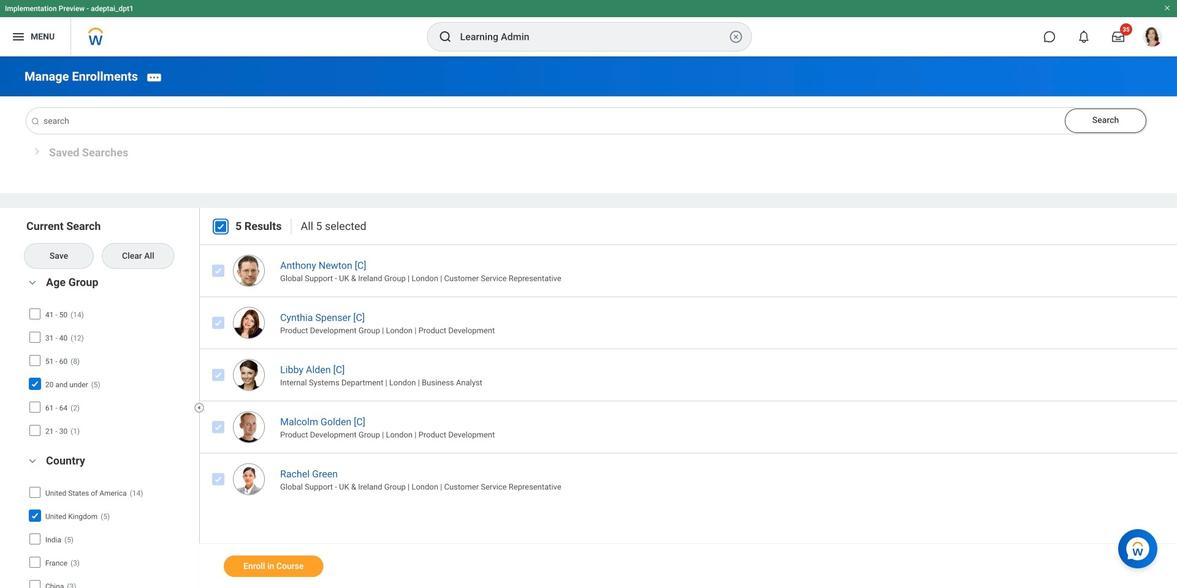 Task type: describe. For each thing, give the bounding box(es) containing it.
search image
[[438, 29, 453, 44]]

chevron down image
[[25, 457, 40, 465]]

search image
[[31, 117, 40, 126]]

2 group from the top
[[25, 453, 193, 588]]

profile logan mcneil image
[[1143, 27, 1163, 49]]

Search Workday  search field
[[460, 23, 726, 50]]

inbox large image
[[1113, 31, 1125, 43]]

check small image for 3rd list item from the top of the page
[[211, 368, 226, 383]]

check small image for 1st list item from the top
[[211, 264, 226, 278]]

1 list item from the top
[[199, 245, 1178, 297]]

tree for chevron down icon
[[28, 482, 189, 588]]

1 group from the top
[[25, 274, 193, 444]]



Task type: locate. For each thing, give the bounding box(es) containing it.
0 vertical spatial group
[[25, 274, 193, 444]]

check small image for first list item from the bottom
[[211, 472, 226, 487]]

check small image
[[213, 219, 228, 234], [211, 316, 226, 330], [211, 420, 226, 435], [28, 509, 42, 523]]

chevron down image
[[25, 278, 40, 287]]

close environment banner image
[[1164, 4, 1171, 12]]

filter search field
[[25, 219, 201, 588]]

2 list item from the top
[[199, 297, 1178, 349]]

list item
[[199, 245, 1178, 297], [199, 297, 1178, 349], [199, 349, 1178, 401], [199, 401, 1178, 453], [199, 453, 1178, 505]]

1 vertical spatial tree
[[28, 482, 189, 588]]

0 vertical spatial tree
[[28, 304, 189, 441]]

2 tree from the top
[[28, 482, 189, 588]]

notifications large image
[[1078, 31, 1090, 43]]

Manage Enrollments text field
[[26, 108, 1148, 134]]

tree for chevron down image
[[28, 304, 189, 441]]

justify image
[[11, 29, 26, 44]]

group
[[25, 274, 193, 444], [25, 453, 193, 588]]

5 list item from the top
[[199, 453, 1178, 505]]

banner
[[0, 0, 1178, 56]]

main content
[[0, 56, 1178, 588]]

1 vertical spatial group
[[25, 453, 193, 588]]

3 list item from the top
[[199, 349, 1178, 401]]

None search field
[[25, 108, 1148, 134]]

x circle image
[[729, 29, 744, 44]]

check small image
[[211, 264, 226, 278], [211, 368, 226, 383], [28, 377, 42, 391], [211, 472, 226, 487]]

4 list item from the top
[[199, 401, 1178, 453]]

1 tree from the top
[[28, 304, 189, 441]]

tree
[[28, 304, 189, 441], [28, 482, 189, 588]]



Task type: vqa. For each thing, say whether or not it's contained in the screenshot.
the topmost location icon
no



